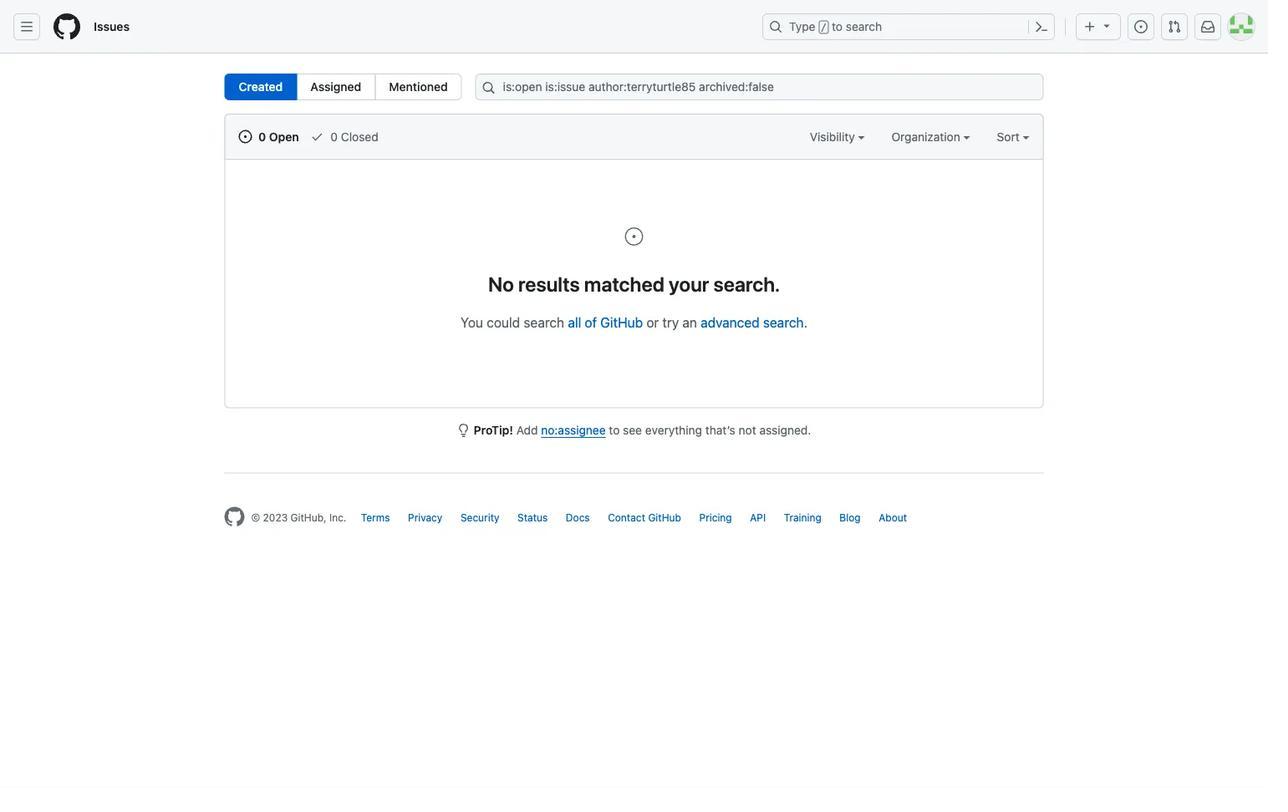 Task type: describe. For each thing, give the bounding box(es) containing it.
/
[[821, 22, 827, 33]]

search image
[[482, 81, 496, 94]]

0 for open
[[258, 130, 266, 143]]

0 closed link
[[311, 128, 379, 145]]

contact
[[608, 512, 645, 524]]

0 vertical spatial github
[[601, 314, 643, 330]]

protip! add no:assignee to see everything that's not assigned.
[[474, 423, 811, 437]]

open
[[269, 130, 299, 143]]

docs
[[566, 512, 590, 524]]

api
[[750, 512, 766, 524]]

1 vertical spatial to
[[609, 423, 620, 437]]

your
[[669, 272, 709, 296]]

sort button
[[997, 128, 1030, 145]]

footer containing © 2023 github, inc.
[[211, 473, 1057, 569]]

0 horizontal spatial issue opened image
[[624, 227, 644, 247]]

matched
[[584, 272, 665, 296]]

no:assignee
[[541, 423, 606, 437]]

.
[[804, 314, 808, 330]]

status link
[[518, 512, 548, 524]]

that's
[[705, 423, 736, 437]]

command palette image
[[1035, 20, 1048, 33]]

0 horizontal spatial search
[[524, 314, 564, 330]]

0 closed
[[327, 130, 379, 143]]

2023
[[263, 512, 288, 524]]

git pull request image
[[1168, 20, 1181, 33]]

advanced
[[701, 314, 760, 330]]

notifications image
[[1201, 20, 1215, 33]]

you could search all of github or try an advanced search .
[[461, 314, 808, 330]]

results
[[518, 272, 580, 296]]

visibility button
[[810, 128, 865, 145]]

privacy
[[408, 512, 443, 524]]

1 horizontal spatial search
[[763, 314, 804, 330]]

0 open
[[255, 130, 299, 143]]

Issues search field
[[475, 74, 1044, 100]]

1 horizontal spatial github
[[648, 512, 681, 524]]

mentioned link
[[375, 74, 462, 100]]

created
[[239, 80, 283, 94]]

everything
[[645, 423, 702, 437]]

training
[[784, 512, 822, 524]]

organization button
[[892, 128, 970, 145]]

2 horizontal spatial search
[[846, 20, 882, 33]]

1 horizontal spatial to
[[832, 20, 843, 33]]

add
[[516, 423, 538, 437]]

status
[[518, 512, 548, 524]]

see
[[623, 423, 642, 437]]

issue opened image
[[239, 130, 252, 143]]

0 vertical spatial issue opened image
[[1135, 20, 1148, 33]]

contact github
[[608, 512, 681, 524]]



Task type: vqa. For each thing, say whether or not it's contained in the screenshot.
The Package Icon
no



Task type: locate. For each thing, give the bounding box(es) containing it.
plus image
[[1084, 20, 1097, 33]]

to left the see
[[609, 423, 620, 437]]

blog link
[[840, 512, 861, 524]]

0 vertical spatial to
[[832, 20, 843, 33]]

0 right the check image
[[331, 130, 338, 143]]

protip!
[[474, 423, 513, 437]]

1 horizontal spatial issue opened image
[[1135, 20, 1148, 33]]

issue opened image
[[1135, 20, 1148, 33], [624, 227, 644, 247]]

privacy link
[[408, 512, 443, 524]]

issues
[[94, 20, 130, 33]]

1 horizontal spatial 0
[[331, 130, 338, 143]]

©
[[251, 512, 260, 524]]

issue opened image up the no results matched your search.
[[624, 227, 644, 247]]

terms
[[361, 512, 390, 524]]

light bulb image
[[457, 424, 470, 437]]

type / to search
[[789, 20, 882, 33]]

docs link
[[566, 512, 590, 524]]

search
[[846, 20, 882, 33], [524, 314, 564, 330], [763, 314, 804, 330]]

check image
[[311, 130, 324, 143]]

1 0 from the left
[[258, 130, 266, 143]]

to
[[832, 20, 843, 33], [609, 423, 620, 437]]

1 vertical spatial issue opened image
[[624, 227, 644, 247]]

about link
[[879, 512, 907, 524]]

of
[[585, 314, 597, 330]]

created link
[[224, 74, 297, 100]]

to right /
[[832, 20, 843, 33]]

mentioned
[[389, 80, 448, 94]]

0 horizontal spatial 0
[[258, 130, 266, 143]]

pricing link
[[699, 512, 732, 524]]

2 0 from the left
[[331, 130, 338, 143]]

1 vertical spatial github
[[648, 512, 681, 524]]

1 vertical spatial homepage image
[[224, 507, 245, 527]]

no
[[488, 272, 514, 296]]

Search all issues text field
[[475, 74, 1044, 100]]

© 2023 github, inc.
[[251, 512, 346, 524]]

footer
[[211, 473, 1057, 569]]

blog
[[840, 512, 861, 524]]

all
[[568, 314, 581, 330]]

terms link
[[361, 512, 390, 524]]

assigned
[[310, 80, 361, 94]]

or
[[647, 314, 659, 330]]

organization
[[892, 130, 964, 143]]

0
[[258, 130, 266, 143], [331, 130, 338, 143]]

contact github link
[[608, 512, 681, 524]]

issue opened image left the git pull request image
[[1135, 20, 1148, 33]]

sort
[[997, 130, 1020, 143]]

training link
[[784, 512, 822, 524]]

issues element
[[224, 74, 462, 100]]

could
[[487, 314, 520, 330]]

all of github link
[[568, 314, 643, 330]]

search left all
[[524, 314, 564, 330]]

not
[[739, 423, 756, 437]]

triangle down image
[[1100, 19, 1114, 32]]

1 horizontal spatial homepage image
[[224, 507, 245, 527]]

assigned.
[[760, 423, 811, 437]]

0 vertical spatial homepage image
[[54, 13, 80, 40]]

0 horizontal spatial to
[[609, 423, 620, 437]]

an
[[683, 314, 697, 330]]

0 open link
[[239, 128, 299, 145]]

security link
[[461, 512, 500, 524]]

pricing
[[699, 512, 732, 524]]

api link
[[750, 512, 766, 524]]

homepage image left issues
[[54, 13, 80, 40]]

github
[[601, 314, 643, 330], [648, 512, 681, 524]]

no results matched your search.
[[488, 272, 780, 296]]

0 horizontal spatial github
[[601, 314, 643, 330]]

advanced search link
[[701, 314, 804, 330]]

inc.
[[329, 512, 346, 524]]

search.
[[714, 272, 780, 296]]

security
[[461, 512, 500, 524]]

homepage image
[[54, 13, 80, 40], [224, 507, 245, 527]]

visibility
[[810, 130, 858, 143]]

github right of
[[601, 314, 643, 330]]

homepage image left ©
[[224, 507, 245, 527]]

no:assignee link
[[541, 423, 606, 437]]

0 horizontal spatial homepage image
[[54, 13, 80, 40]]

homepage image inside footer
[[224, 507, 245, 527]]

search down search.
[[763, 314, 804, 330]]

assigned link
[[296, 74, 376, 100]]

closed
[[341, 130, 379, 143]]

type
[[789, 20, 816, 33]]

search right /
[[846, 20, 882, 33]]

github right "contact"
[[648, 512, 681, 524]]

try
[[663, 314, 679, 330]]

0 for closed
[[331, 130, 338, 143]]

you
[[461, 314, 483, 330]]

about
[[879, 512, 907, 524]]

github,
[[291, 512, 327, 524]]

0 right issue opened image on the left top
[[258, 130, 266, 143]]



